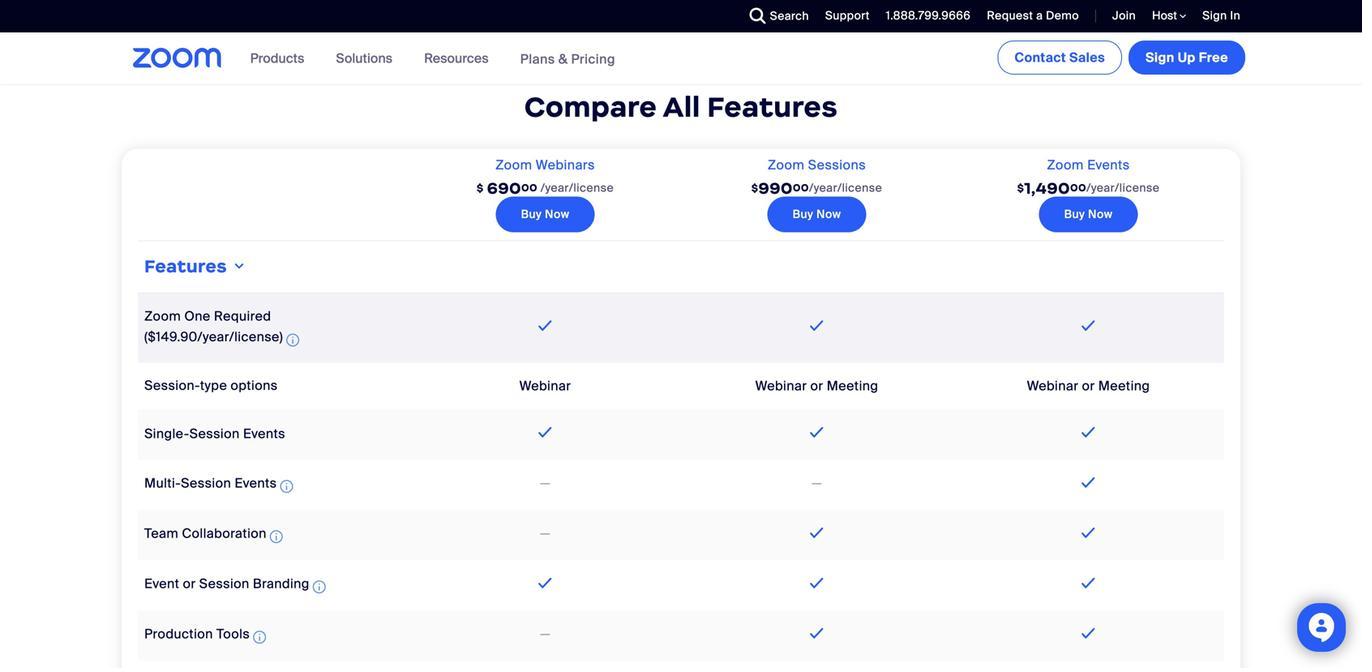 Task type: vqa. For each thing, say whether or not it's contained in the screenshot.
bottommost THE SESSION
yes



Task type: locate. For each thing, give the bounding box(es) containing it.
zoom sessions
[[768, 156, 866, 173]]

required
[[989, 9, 1034, 24]]

$690 per year per user element
[[477, 172, 614, 206]]

not included image
[[537, 474, 553, 493], [809, 474, 825, 493]]

0 horizontal spatial now
[[545, 207, 570, 222]]

zoom
[[495, 156, 532, 173], [768, 156, 805, 173], [1047, 156, 1084, 173], [144, 308, 181, 325]]

licenses
[[942, 9, 986, 24]]

1 vertical spatial sign
[[1146, 49, 1175, 66]]

zoom up 1,490
[[1047, 156, 1084, 173]]

sign up free button
[[1129, 41, 1245, 75]]

2 horizontal spatial webinar
[[1027, 378, 1079, 395]]

one for *zoom
[[916, 9, 939, 24]]

$
[[477, 182, 484, 195], [751, 182, 759, 195], [1017, 182, 1024, 195]]

3 buy from the left
[[1064, 207, 1085, 222]]

features up zoom sessions
[[707, 89, 838, 124]]

1 horizontal spatial not included image
[[809, 474, 825, 493]]

request
[[987, 8, 1033, 23]]

0 horizontal spatial or
[[183, 575, 196, 592]]

or
[[810, 378, 823, 395], [1082, 378, 1095, 395], [183, 575, 196, 592]]

1 not included image from the left
[[537, 474, 553, 493]]

1 horizontal spatial one
[[916, 9, 939, 24]]

$990 per year per license element
[[751, 172, 882, 206]]

1 vertical spatial not included image
[[537, 625, 553, 644]]

3 $ from the left
[[1017, 182, 1024, 195]]

now for 990
[[817, 207, 841, 222]]

now down $1,490 per year per license element
[[1088, 207, 1113, 222]]

support link
[[813, 0, 874, 32], [825, 8, 870, 23]]

single-session events
[[144, 425, 285, 442]]

2 webinar or meeting from the left
[[1027, 378, 1150, 395]]

2 horizontal spatial buy now link
[[1039, 197, 1138, 232]]

webinars
[[536, 156, 595, 173]]

buy now link down zoom events
[[1039, 197, 1138, 232]]

product information navigation
[[238, 32, 628, 86]]

join
[[1112, 8, 1136, 23]]

buy for 990
[[793, 207, 813, 222]]

events for single-session events
[[243, 425, 285, 442]]

plans
[[520, 50, 555, 68]]

plans & pricing link
[[520, 50, 615, 68], [520, 50, 615, 68]]

0 horizontal spatial webinar or meeting
[[755, 378, 878, 395]]

session for multi-
[[181, 475, 231, 492]]

1 horizontal spatial 00
[[793, 181, 809, 194]]

2 buy now link from the left
[[768, 197, 866, 232]]

events inside application
[[235, 475, 277, 492]]

/year/license inside $ 990 00 /year/license
[[809, 180, 882, 195]]

1 00 from the left
[[521, 181, 538, 194]]

events
[[1087, 156, 1130, 173], [243, 425, 285, 442], [235, 475, 277, 492]]

2 /year/license from the left
[[809, 180, 882, 195]]

3 buy now from the left
[[1064, 207, 1113, 222]]

1 buy now from the left
[[521, 207, 570, 222]]

2 vertical spatial events
[[235, 475, 277, 492]]

1 horizontal spatial buy
[[793, 207, 813, 222]]

1 horizontal spatial features
[[707, 89, 838, 124]]

features
[[707, 89, 838, 124], [144, 256, 227, 277]]

sign
[[1203, 8, 1227, 23], [1146, 49, 1175, 66]]

2 buy now from the left
[[793, 207, 841, 222]]

2 horizontal spatial now
[[1088, 207, 1113, 222]]

1,490
[[1024, 178, 1070, 198]]

/year/license down webinars
[[541, 180, 614, 195]]

3 00 from the left
[[1070, 181, 1087, 194]]

sign for sign up free
[[1146, 49, 1175, 66]]

buy now down $990 per year per license element
[[793, 207, 841, 222]]

0 horizontal spatial /year/license
[[541, 180, 614, 195]]

events left multi-session events icon at the bottom left of page
[[235, 475, 277, 492]]

now for 690
[[545, 207, 570, 222]]

or inside "application"
[[183, 575, 196, 592]]

$ for 990
[[751, 182, 759, 195]]

compare all features
[[524, 89, 838, 124]]

join link
[[1100, 0, 1140, 32], [1112, 8, 1136, 23]]

buy now link
[[496, 197, 595, 232], [768, 197, 866, 232], [1039, 197, 1138, 232]]

2 horizontal spatial buy
[[1064, 207, 1085, 222]]

/year/license down zoom events
[[1087, 180, 1160, 195]]

session for single-
[[189, 425, 240, 442]]

1 horizontal spatial buy now link
[[768, 197, 866, 232]]

meetings navigation
[[994, 32, 1249, 78]]

buy now link down zoom sessions
[[768, 197, 866, 232]]

1.888.799.9666 button
[[874, 0, 975, 32], [886, 8, 971, 23]]

included image
[[535, 316, 556, 335], [1078, 316, 1099, 335], [1078, 473, 1099, 492], [806, 523, 828, 542], [806, 573, 828, 593], [1078, 573, 1099, 593], [1078, 623, 1099, 643]]

one right *zoom
[[916, 9, 939, 24]]

1 now from the left
[[545, 207, 570, 222]]

00 inside $ 1,490 00 /year/license
[[1070, 181, 1087, 194]]

request a demo
[[987, 8, 1079, 23]]

/year/license
[[541, 180, 614, 195], [809, 180, 882, 195], [1087, 180, 1160, 195]]

banner
[[114, 32, 1249, 86]]

buy now down $690 per year per user "element"
[[521, 207, 570, 222]]

features application
[[138, 149, 1224, 668]]

buy now link for 1,490
[[1039, 197, 1138, 232]]

1 $ from the left
[[477, 182, 484, 195]]

production
[[144, 626, 213, 643]]

1 /year/license from the left
[[541, 180, 614, 195]]

options
[[231, 377, 278, 394]]

3 now from the left
[[1088, 207, 1113, 222]]

support
[[825, 8, 870, 23]]

buy now link for 690
[[496, 197, 595, 232]]

0 horizontal spatial features
[[144, 256, 227, 277]]

0 horizontal spatial one
[[184, 308, 211, 325]]

2 buy from the left
[[793, 207, 813, 222]]

0 horizontal spatial $
[[477, 182, 484, 195]]

/year/license for 990
[[809, 180, 882, 195]]

sign left in
[[1203, 8, 1227, 23]]

00 down zoom sessions
[[793, 181, 809, 194]]

zoom events
[[1047, 156, 1130, 173]]

buy for 690
[[521, 207, 542, 222]]

meeting
[[827, 378, 878, 395], [1098, 378, 1150, 395]]

session inside "application"
[[199, 575, 249, 592]]

buy
[[521, 207, 542, 222], [793, 207, 813, 222], [1064, 207, 1085, 222]]

00 inside $ 990 00 /year/license
[[793, 181, 809, 194]]

branding
[[253, 575, 310, 592]]

0 horizontal spatial buy now link
[[496, 197, 595, 232]]

now down $690 per year per user "element"
[[545, 207, 570, 222]]

buy now down $1,490 per year per license element
[[1064, 207, 1113, 222]]

zoom up ($149.90/year/license)
[[144, 308, 181, 325]]

webinar or meeting
[[755, 378, 878, 395], [1027, 378, 1150, 395]]

not included image for team collaboration
[[537, 524, 553, 544]]

now down $990 per year per license element
[[817, 207, 841, 222]]

1 buy now link from the left
[[496, 197, 595, 232]]

request a demo link
[[975, 0, 1083, 32], [987, 8, 1079, 23]]

0 horizontal spatial sign
[[1146, 49, 1175, 66]]

0 horizontal spatial 00
[[521, 181, 538, 194]]

*zoom
[[878, 9, 914, 24]]

demo
[[1046, 8, 1079, 23]]

sign left up
[[1146, 49, 1175, 66]]

1 vertical spatial features
[[144, 256, 227, 277]]

session
[[189, 425, 240, 442], [181, 475, 231, 492], [199, 575, 249, 592]]

buy down $1,490 per year per license element
[[1064, 207, 1085, 222]]

1 horizontal spatial meeting
[[1098, 378, 1150, 395]]

2 now from the left
[[817, 207, 841, 222]]

resources button
[[424, 32, 496, 84]]

contact sales link
[[998, 41, 1122, 75]]

session-
[[144, 377, 200, 394]]

plans & pricing
[[520, 50, 615, 68]]

pricing
[[571, 50, 615, 68]]

products button
[[250, 32, 312, 84]]

2 00 from the left
[[793, 181, 809, 194]]

$ inside $ 990 00 /year/license
[[751, 182, 759, 195]]

3 buy now link from the left
[[1039, 197, 1138, 232]]

production tools application
[[144, 626, 269, 647]]

1 horizontal spatial or
[[810, 378, 823, 395]]

team collaboration image
[[270, 527, 283, 546]]

features cell
[[138, 248, 1224, 286]]

buy down $690 per year per user "element"
[[521, 207, 542, 222]]

join link left host
[[1100, 0, 1140, 32]]

1 horizontal spatial buy now
[[793, 207, 841, 222]]

1 horizontal spatial /year/license
[[809, 180, 882, 195]]

/year/license down sessions
[[809, 180, 882, 195]]

1 horizontal spatial now
[[817, 207, 841, 222]]

session down single-session events
[[181, 475, 231, 492]]

/year/license for 1,490
[[1087, 180, 1160, 195]]

2 horizontal spatial 00
[[1070, 181, 1087, 194]]

2 horizontal spatial buy now
[[1064, 207, 1113, 222]]

1 horizontal spatial sign
[[1203, 8, 1227, 23]]

3 webinar from the left
[[1027, 378, 1079, 395]]

event or session branding image
[[313, 577, 326, 597]]

1 horizontal spatial webinar
[[755, 378, 807, 395]]

/year/license inside $ 690 00 /year/license
[[541, 180, 614, 195]]

zoom logo image
[[133, 48, 222, 68]]

$ inside $ 1,490 00 /year/license
[[1017, 182, 1024, 195]]

690
[[487, 178, 521, 198]]

00 down zoom events
[[1070, 181, 1087, 194]]

zoom up 690
[[495, 156, 532, 173]]

2 not included image from the top
[[537, 625, 553, 644]]

0 horizontal spatial buy now
[[521, 207, 570, 222]]

session inside application
[[181, 475, 231, 492]]

features left right image at the top
[[144, 256, 227, 277]]

buy for 1,490
[[1064, 207, 1085, 222]]

1 horizontal spatial $
[[751, 182, 759, 195]]

included image
[[806, 316, 828, 335], [535, 422, 556, 442], [806, 422, 828, 442], [1078, 422, 1099, 442], [1078, 523, 1099, 542], [535, 573, 556, 593], [806, 623, 828, 643]]

buy now link down zoom webinars
[[496, 197, 595, 232]]

zoom one required ($149.90/year/license)
[[144, 308, 283, 346]]

free
[[1199, 49, 1228, 66]]

event
[[144, 575, 179, 592]]

now
[[545, 207, 570, 222], [817, 207, 841, 222], [1088, 207, 1113, 222]]

sign inside "button"
[[1146, 49, 1175, 66]]

one for zoom
[[184, 308, 211, 325]]

00 down zoom webinars
[[521, 181, 538, 194]]

sales
[[1070, 49, 1105, 66]]

1 vertical spatial one
[[184, 308, 211, 325]]

0 horizontal spatial webinar
[[519, 378, 571, 395]]

0 vertical spatial session
[[189, 425, 240, 442]]

0 horizontal spatial buy
[[521, 207, 542, 222]]

0 vertical spatial sign
[[1203, 8, 1227, 23]]

00
[[521, 181, 538, 194], [793, 181, 809, 194], [1070, 181, 1087, 194]]

buy down $990 per year per license element
[[793, 207, 813, 222]]

one up ($149.90/year/license)
[[184, 308, 211, 325]]

one inside zoom one required ($149.90/year/license)
[[184, 308, 211, 325]]

zoom up 990
[[768, 156, 805, 173]]

buy now for 1,490
[[1064, 207, 1113, 222]]

buy now
[[521, 207, 570, 222], [793, 207, 841, 222], [1064, 207, 1113, 222]]

2 vertical spatial session
[[199, 575, 249, 592]]

multi-session events image
[[280, 477, 293, 496]]

2 horizontal spatial $
[[1017, 182, 1024, 195]]

events up $ 1,490 00 /year/license
[[1087, 156, 1130, 173]]

one
[[916, 9, 939, 24], [184, 308, 211, 325]]

events for multi-session events
[[235, 475, 277, 492]]

not included image
[[537, 524, 553, 544], [537, 625, 553, 644]]

application
[[144, 308, 303, 350]]

session-type options
[[144, 377, 278, 394]]

0 horizontal spatial meeting
[[827, 378, 878, 395]]

/year/license for 690
[[541, 180, 614, 195]]

0 vertical spatial not included image
[[537, 524, 553, 544]]

session down 'team collaboration' application
[[199, 575, 249, 592]]

application containing zoom one required
[[144, 308, 303, 350]]

webinar
[[519, 378, 571, 395], [755, 378, 807, 395], [1027, 378, 1079, 395]]

0 vertical spatial one
[[916, 9, 939, 24]]

1 horizontal spatial webinar or meeting
[[1027, 378, 1150, 395]]

production tools
[[144, 626, 250, 643]]

0 horizontal spatial not included image
[[537, 474, 553, 493]]

events down options
[[243, 425, 285, 442]]

session down type on the left
[[189, 425, 240, 442]]

1 vertical spatial events
[[243, 425, 285, 442]]

00 inside $ 690 00 /year/license
[[521, 181, 538, 194]]

1 vertical spatial session
[[181, 475, 231, 492]]

1 buy from the left
[[521, 207, 542, 222]]

now for 1,490
[[1088, 207, 1113, 222]]

$ inside $ 690 00 /year/license
[[477, 182, 484, 195]]

/year/license inside $ 1,490 00 /year/license
[[1087, 180, 1160, 195]]

buy now for 990
[[793, 207, 841, 222]]

contact sales
[[1015, 49, 1105, 66]]

3 /year/license from the left
[[1087, 180, 1160, 195]]

2 horizontal spatial /year/license
[[1087, 180, 1160, 195]]

sign in link
[[1190, 0, 1249, 32], [1203, 8, 1241, 23]]

00 for 690
[[521, 181, 538, 194]]

2 $ from the left
[[751, 182, 759, 195]]

1 not included image from the top
[[537, 524, 553, 544]]



Task type: describe. For each thing, give the bounding box(es) containing it.
not included image for production tools
[[537, 625, 553, 644]]

solutions
[[336, 50, 393, 67]]

production tools image
[[253, 628, 266, 647]]

1.888.799.9666
[[886, 8, 971, 23]]

zoom for 990
[[768, 156, 805, 173]]

banner containing contact sales
[[114, 32, 1249, 86]]

solutions button
[[336, 32, 400, 84]]

team collaboration
[[144, 525, 267, 542]]

tools
[[216, 626, 250, 643]]

search
[[770, 9, 809, 24]]

$ for 690
[[477, 182, 484, 195]]

multi-session events
[[144, 475, 277, 492]]

type
[[200, 377, 227, 394]]

single-
[[144, 425, 189, 442]]

($149.90/year/license)
[[144, 329, 283, 346]]

collaboration
[[182, 525, 267, 542]]

zoom webinars
[[495, 156, 595, 173]]

0 vertical spatial events
[[1087, 156, 1130, 173]]

join link up meetings navigation
[[1112, 8, 1136, 23]]

$1,490 per year per license element
[[1017, 172, 1160, 206]]

host
[[1152, 8, 1180, 23]]

features inside cell
[[144, 256, 227, 277]]

in
[[1230, 8, 1241, 23]]

2 horizontal spatial or
[[1082, 378, 1095, 395]]

1 webinar or meeting from the left
[[755, 378, 878, 395]]

sign in
[[1203, 8, 1241, 23]]

resources
[[424, 50, 489, 67]]

$ 1,490 00 /year/license
[[1017, 178, 1160, 198]]

990
[[759, 178, 793, 198]]

0 vertical spatial features
[[707, 89, 838, 124]]

all
[[663, 89, 700, 124]]

00 for 1,490
[[1070, 181, 1087, 194]]

multi-
[[144, 475, 181, 492]]

$ for 1,490
[[1017, 182, 1024, 195]]

team collaboration application
[[144, 525, 286, 546]]

sign for sign in
[[1203, 8, 1227, 23]]

zoom for 1,490
[[1047, 156, 1084, 173]]

search button
[[738, 0, 813, 32]]

products
[[250, 50, 304, 67]]

compare
[[524, 89, 657, 124]]

1 meeting from the left
[[827, 378, 878, 395]]

1 webinar from the left
[[519, 378, 571, 395]]

a
[[1036, 8, 1043, 23]]

required
[[214, 308, 271, 325]]

up
[[1178, 49, 1196, 66]]

2 meeting from the left
[[1098, 378, 1150, 395]]

zoom one required<br>($149.90/year/license) image
[[286, 330, 299, 350]]

sign up free
[[1146, 49, 1228, 66]]

contact
[[1015, 49, 1066, 66]]

team
[[144, 525, 178, 542]]

multi-session events application
[[144, 475, 296, 496]]

event or session branding
[[144, 575, 310, 592]]

event or session branding application
[[144, 575, 329, 597]]

2 webinar from the left
[[755, 378, 807, 395]]

zoom inside zoom one required ($149.90/year/license)
[[144, 308, 181, 325]]

right image
[[231, 260, 247, 273]]

*zoom one licenses required
[[878, 9, 1034, 24]]

$ 690 00 /year/license
[[477, 178, 614, 198]]

zoom for 690
[[495, 156, 532, 173]]

buy now link for 990
[[768, 197, 866, 232]]

$ 990 00 /year/license
[[751, 178, 882, 198]]

buy now for 690
[[521, 207, 570, 222]]

&
[[558, 50, 568, 68]]

2 not included image from the left
[[809, 474, 825, 493]]

00 for 990
[[793, 181, 809, 194]]

host button
[[1152, 8, 1186, 24]]

sessions
[[808, 156, 866, 173]]



